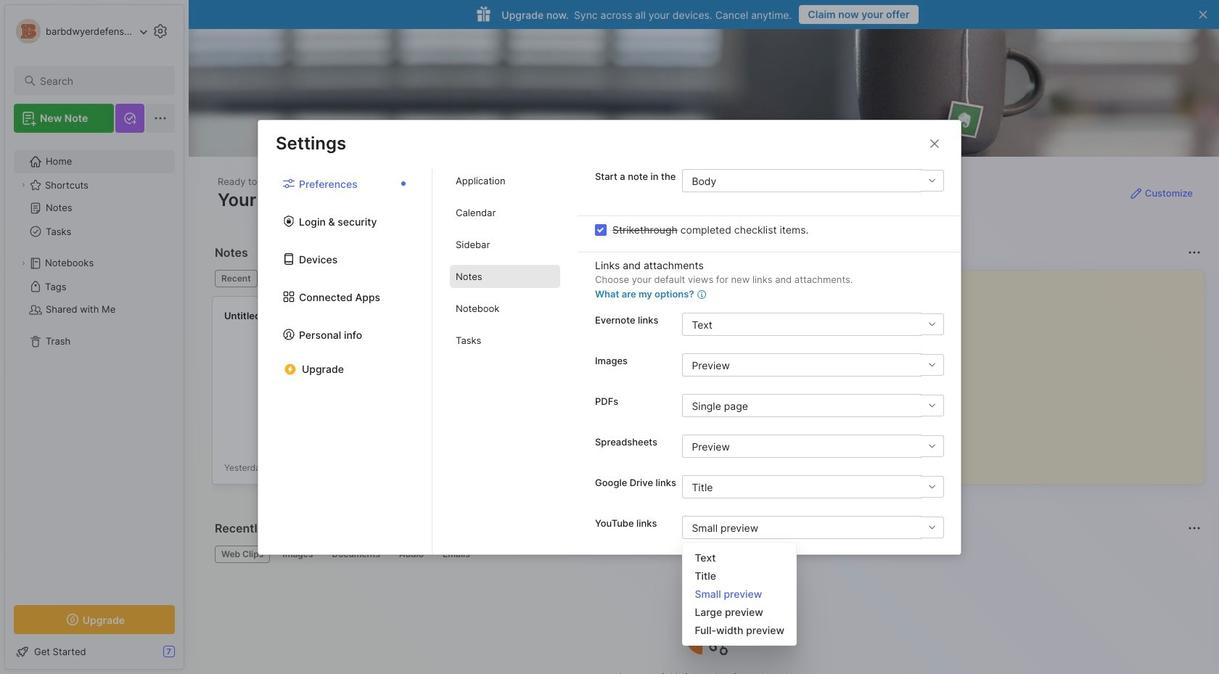 Task type: describe. For each thing, give the bounding box(es) containing it.
Choose default view option for Images field
[[682, 353, 943, 377]]

Start a new note in the body or title. field
[[682, 169, 944, 192]]



Task type: locate. For each thing, give the bounding box(es) containing it.
tree inside main element
[[5, 142, 184, 592]]

Choose default view option for Spreadsheets field
[[682, 435, 943, 458]]

settings image
[[152, 22, 169, 40]]

none search field inside main element
[[40, 72, 162, 89]]

Choose default view option for YouTube links field
[[682, 516, 943, 539]]

Search text field
[[40, 74, 162, 88]]

main element
[[0, 0, 189, 674]]

close image
[[926, 135, 943, 152]]

row group
[[212, 296, 473, 493]]

tree
[[5, 142, 184, 592]]

expand notebooks image
[[19, 259, 28, 268]]

Choose default view option for PDFs field
[[682, 394, 943, 417]]

tab
[[450, 169, 560, 192], [450, 201, 560, 224], [450, 233, 560, 256], [450, 265, 560, 288], [215, 270, 257, 287], [450, 297, 560, 320], [450, 329, 560, 352], [215, 546, 270, 563], [276, 546, 320, 563], [325, 546, 387, 563], [393, 546, 430, 563], [436, 546, 477, 563]]

Choose default view option for Evernote links field
[[682, 313, 943, 336]]

Start writing… text field
[[898, 271, 1203, 472]]

Choose default view option for Google Drive links field
[[682, 475, 943, 499]]

Select35 checkbox
[[595, 224, 607, 235]]

None search field
[[40, 72, 162, 89]]

tab list
[[258, 169, 433, 554], [433, 169, 578, 554], [215, 546, 1199, 563]]

dropdown list menu
[[683, 549, 796, 639]]



Task type: vqa. For each thing, say whether or not it's contained in the screenshot.
CLICK TO COLLAPSE image
no



